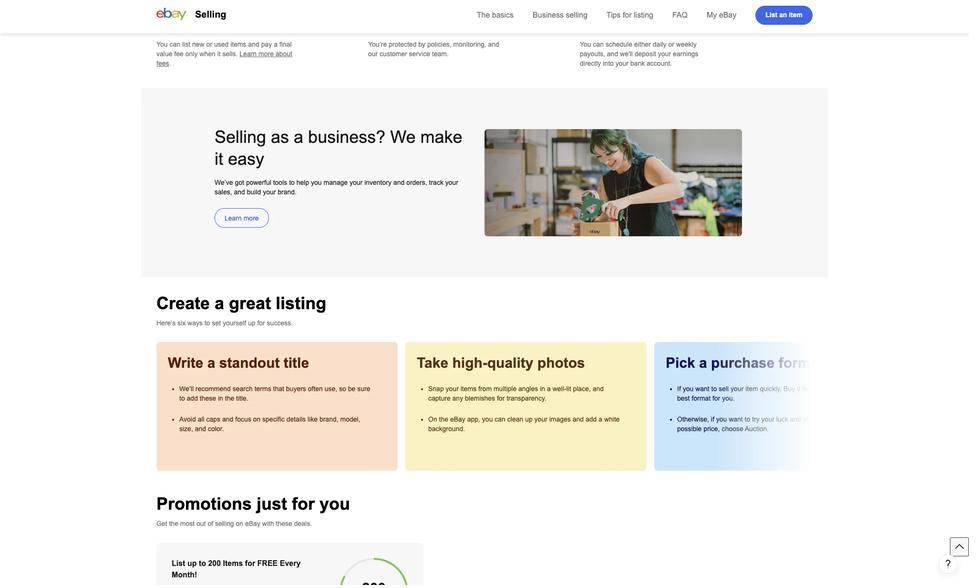 Task type: locate. For each thing, give the bounding box(es) containing it.
you inside if you want to sell your item quickly, buy it now is probably the best format for you.
[[683, 385, 694, 393]]

1 vertical spatial more
[[244, 214, 259, 222]]

learn right sells.
[[240, 50, 257, 58]]

the
[[851, 385, 861, 393], [225, 395, 234, 402], [439, 416, 448, 423], [831, 416, 840, 423], [169, 520, 178, 528]]

write
[[168, 355, 203, 371]]

1 vertical spatial ebay
[[450, 416, 465, 423]]

for inside list up to 200 items for free every month!
[[245, 560, 255, 568]]

get
[[156, 520, 167, 528]]

list left an
[[765, 11, 777, 18]]

up up month!
[[187, 560, 197, 568]]

learn for learn more about fees
[[240, 50, 257, 58]]

any
[[452, 395, 463, 402]]

list up to 200 items for free every month!
[[172, 560, 301, 579]]

quality
[[487, 355, 533, 371]]

0 vertical spatial when
[[610, 18, 629, 26]]

tips for listing
[[607, 11, 653, 19]]

yourself
[[223, 320, 246, 327]]

1 horizontal spatial format
[[779, 355, 823, 371]]

0 vertical spatial these
[[200, 395, 216, 402]]

well-
[[553, 385, 566, 393]]

0 vertical spatial on
[[253, 416, 260, 423]]

1 horizontal spatial add
[[586, 416, 597, 423]]

more inside learn more about fees
[[258, 50, 274, 58]]

1 horizontal spatial you
[[580, 41, 591, 48]]

list up value on the left top
[[156, 18, 170, 26]]

the up background.
[[439, 416, 448, 423]]

to up brand.
[[289, 179, 295, 186]]

you can list new or used items and pay a final value fee only when it sells.
[[156, 41, 292, 58]]

0 horizontal spatial items
[[230, 41, 246, 48]]

your right try
[[761, 416, 774, 423]]

get the most out of selling on ebay with these deals.
[[156, 520, 312, 528]]

ebay right my
[[719, 11, 736, 19]]

1 horizontal spatial or
[[668, 41, 674, 48]]

standout
[[219, 355, 280, 371]]

items up sells.
[[230, 41, 246, 48]]

and
[[248, 41, 259, 48], [488, 41, 499, 48], [607, 50, 618, 58], [393, 179, 404, 186], [234, 188, 245, 196], [593, 385, 604, 393], [222, 416, 233, 423], [573, 416, 584, 423], [790, 416, 801, 423], [195, 425, 206, 433]]

your left images
[[534, 416, 547, 423]]

a right pick
[[699, 355, 707, 371]]

2 horizontal spatial item
[[789, 11, 803, 18]]

choose
[[580, 18, 608, 26]]

0 vertical spatial ebay
[[719, 11, 736, 19]]

for right tips
[[623, 11, 632, 19]]

0 vertical spatial format
[[779, 355, 823, 371]]

0 horizontal spatial item
[[191, 18, 206, 26]]

you up value on the left top
[[156, 41, 168, 48]]

to
[[289, 179, 295, 186], [205, 320, 210, 327], [711, 385, 717, 393], [179, 395, 185, 402], [745, 416, 750, 423], [199, 560, 206, 568]]

you inside we've got powerful tools to help you manage your inventory and orders, track your sales, and build your brand.
[[311, 179, 322, 186]]

0 vertical spatial in
[[540, 385, 545, 393]]

1 vertical spatial when
[[199, 50, 215, 58]]

ebay inside on the ebay app, you can clean up your images and add a white background.
[[450, 416, 465, 423]]

sales,
[[215, 188, 232, 196]]

items up any
[[461, 385, 476, 393]]

and left 'pay'
[[248, 41, 259, 48]]

0 horizontal spatial in
[[218, 395, 223, 402]]

your inside if you want to sell your item quickly, buy it now is probably the best format for you.
[[731, 385, 744, 393]]

details
[[286, 416, 306, 423]]

images
[[549, 416, 571, 423]]

1 or from the left
[[206, 41, 212, 48]]

0 horizontal spatial up
[[187, 560, 197, 568]]

2 or from the left
[[668, 41, 674, 48]]

transparency.
[[507, 395, 546, 402]]

you
[[632, 18, 645, 26], [311, 179, 322, 186], [683, 385, 694, 393], [482, 416, 493, 423], [716, 416, 727, 423], [320, 495, 350, 514]]

0 vertical spatial it
[[217, 50, 221, 58]]

buy
[[784, 385, 795, 393]]

0 horizontal spatial want
[[695, 385, 709, 393]]

0 horizontal spatial list
[[156, 18, 170, 26]]

0 horizontal spatial selling
[[215, 520, 234, 528]]

0 vertical spatial up
[[248, 320, 255, 327]]

format up otherwise,
[[692, 395, 711, 402]]

and inside you're protected by policies, monitoring, and our customer service team.
[[488, 41, 499, 48]]

our
[[368, 50, 378, 58]]

the basics
[[477, 11, 514, 19]]

1 you from the left
[[156, 41, 168, 48]]

we'll recommend search terms that buyers often use, so be sure to add these in the title.
[[179, 385, 370, 402]]

0 horizontal spatial you
[[156, 41, 168, 48]]

0 vertical spatial add
[[187, 395, 198, 402]]

1 vertical spatial add
[[586, 416, 597, 423]]

0 horizontal spatial or
[[206, 41, 212, 48]]

protected
[[389, 41, 417, 48]]

item inside if you want to sell your item quickly, buy it now is probably the best format for you.
[[745, 385, 758, 393]]

more for learn more
[[244, 214, 259, 222]]

or inside you can list new or used items and pay a final value fee only when it sells.
[[206, 41, 212, 48]]

we'll
[[179, 385, 194, 393]]

0 horizontal spatial ebay
[[245, 520, 260, 528]]

and right monitoring, on the top
[[488, 41, 499, 48]]

1 vertical spatial up
[[525, 416, 533, 423]]

0 horizontal spatial these
[[200, 395, 216, 402]]

add left white
[[586, 416, 597, 423]]

or right daily
[[668, 41, 674, 48]]

the right probably
[[851, 385, 861, 393]]

a right 'pay'
[[274, 41, 278, 48]]

in
[[540, 385, 545, 393], [218, 395, 223, 402]]

selling inside selling as a business? we make it easy
[[215, 127, 266, 147]]

specific
[[262, 416, 285, 423]]

it up we've
[[215, 149, 223, 169]]

1 horizontal spatial listing
[[634, 11, 653, 19]]

1 vertical spatial in
[[218, 395, 223, 402]]

for right the shoot on the right of page
[[821, 416, 829, 423]]

probably
[[824, 385, 850, 393]]

0 vertical spatial selling
[[566, 11, 587, 19]]

pick
[[666, 355, 695, 371]]

customer
[[380, 50, 407, 58]]

can left the clean
[[495, 416, 505, 423]]

more
[[258, 50, 274, 58], [244, 214, 259, 222]]

price,
[[704, 425, 720, 433]]

for left the success.
[[257, 320, 265, 327]]

1 horizontal spatial when
[[610, 18, 629, 26]]

can up fee at the left
[[170, 41, 180, 48]]

0 vertical spatial best
[[677, 395, 690, 402]]

1 horizontal spatial these
[[276, 520, 292, 528]]

1 horizontal spatial on
[[253, 416, 260, 423]]

format up now
[[779, 355, 823, 371]]

like
[[308, 416, 318, 423]]

items
[[230, 41, 246, 48], [461, 385, 476, 393]]

add down we'll
[[187, 395, 198, 402]]

0 horizontal spatial when
[[199, 50, 215, 58]]

to down we'll
[[179, 395, 185, 402]]

deals.
[[294, 520, 312, 528]]

1 vertical spatial best
[[842, 416, 855, 423]]

learn inside learn more link
[[225, 214, 242, 222]]

1 vertical spatial want
[[729, 416, 743, 423]]

ebay left with
[[245, 520, 260, 528]]

2 you from the left
[[580, 41, 591, 48]]

ways
[[187, 320, 203, 327]]

to left the sell
[[711, 385, 717, 393]]

my
[[707, 11, 717, 19]]

so
[[339, 385, 346, 393]]

photos
[[537, 355, 585, 371]]

listing left the paid
[[634, 11, 653, 19]]

it down used
[[217, 50, 221, 58]]

we'll
[[620, 50, 633, 58]]

you inside you can schedule either daily or weekly payouts, and we'll deposit your earnings directly into your bank account.
[[580, 41, 591, 48]]

selling for selling as a business? we make it easy
[[215, 127, 266, 147]]

can inside on the ebay app, you can clean up your images and add a white background.
[[495, 416, 505, 423]]

or
[[206, 41, 212, 48], [668, 41, 674, 48]]

0 vertical spatial selling
[[195, 9, 226, 20]]

for down multiple
[[497, 395, 505, 402]]

six
[[177, 320, 186, 327]]

a right as
[[294, 127, 303, 147]]

it inside you can list new or used items and pay a final value fee only when it sells.
[[217, 50, 221, 58]]

0 horizontal spatial add
[[187, 395, 198, 402]]

you inside on the ebay app, you can clean up your images and add a white background.
[[482, 416, 493, 423]]

the basics link
[[477, 11, 514, 19]]

1 horizontal spatial up
[[248, 320, 255, 327]]

just
[[257, 495, 287, 514]]

these right with
[[276, 520, 292, 528]]

1 horizontal spatial items
[[461, 385, 476, 393]]

monitoring,
[[453, 41, 486, 48]]

you
[[156, 41, 168, 48], [580, 41, 591, 48]]

0 vertical spatial want
[[695, 385, 709, 393]]

often
[[308, 385, 323, 393]]

quickly,
[[760, 385, 782, 393]]

or right new
[[206, 41, 212, 48]]

add inside we'll recommend search terms that buyers often use, so be sure to add these in the title.
[[187, 395, 198, 402]]

1 horizontal spatial ebay
[[450, 416, 465, 423]]

best inside otherwise, if you want to try your luck and shoot for the best possible price, choose auction.
[[842, 416, 855, 423]]

and inside you can list new or used items and pay a final value fee only when it sells.
[[248, 41, 259, 48]]

items inside you can list new or used items and pay a final value fee only when it sells.
[[230, 41, 246, 48]]

and right images
[[573, 416, 584, 423]]

when up "schedule"
[[610, 18, 629, 26]]

and inside otherwise, if you want to try your luck and shoot for the best possible price, choose auction.
[[790, 416, 801, 423]]

learn down the sales,
[[225, 214, 242, 222]]

list up month!
[[172, 560, 185, 568]]

white
[[604, 416, 620, 423]]

only
[[185, 50, 198, 58]]

1 horizontal spatial list
[[172, 560, 185, 568]]

in right angles
[[540, 385, 545, 393]]

when down new
[[199, 50, 215, 58]]

list inside list up to 200 items for free every month!
[[172, 560, 185, 568]]

0 vertical spatial listing
[[634, 11, 653, 19]]

caps
[[206, 416, 220, 423]]

1 horizontal spatial selling
[[566, 11, 587, 19]]

selling up used
[[195, 9, 226, 20]]

most
[[180, 520, 195, 528]]

these down recommend
[[200, 395, 216, 402]]

1 vertical spatial format
[[692, 395, 711, 402]]

list for list your item
[[156, 18, 170, 26]]

best down probably
[[842, 416, 855, 423]]

1 vertical spatial selling
[[215, 127, 266, 147]]

to inside we'll recommend search terms that buyers often use, so be sure to add these in the title.
[[179, 395, 185, 402]]

1 horizontal spatial in
[[540, 385, 545, 393]]

either
[[634, 41, 651, 48]]

item up new
[[191, 18, 206, 26]]

and left orders,
[[393, 179, 404, 186]]

2 horizontal spatial list
[[765, 11, 777, 18]]

selling up easy
[[215, 127, 266, 147]]

learn more link
[[215, 208, 269, 228]]

payouts,
[[580, 50, 605, 58]]

0 horizontal spatial can
[[170, 41, 180, 48]]

promotions
[[156, 495, 252, 514]]

the inside we'll recommend search terms that buyers often use, so be sure to add these in the title.
[[225, 395, 234, 402]]

item right an
[[789, 11, 803, 18]]

success.
[[267, 320, 293, 327]]

selling right the business
[[566, 11, 587, 19]]

write a standout title
[[168, 355, 309, 371]]

learn inside learn more about fees
[[240, 50, 257, 58]]

selling right of at the left of page
[[215, 520, 234, 528]]

2 vertical spatial ebay
[[245, 520, 260, 528]]

bank
[[630, 60, 645, 67]]

can inside you can schedule either daily or weekly payouts, and we'll deposit your earnings directly into your bank account.
[[593, 41, 604, 48]]

the
[[477, 11, 490, 19]]

your inside snap your items from multiple angles in a well-lit place, and capture any blemishes for transparency.
[[446, 385, 459, 393]]

for left you.
[[712, 395, 720, 402]]

1 vertical spatial it
[[215, 149, 223, 169]]

a left white
[[599, 416, 602, 423]]

fee
[[174, 50, 184, 58]]

selling for selling
[[195, 9, 226, 20]]

2 horizontal spatial can
[[593, 41, 604, 48]]

these inside we'll recommend search terms that buyers often use, so be sure to add these in the title.
[[200, 395, 216, 402]]

and down got
[[234, 188, 245, 196]]

for up deals.
[[292, 495, 315, 514]]

want left the sell
[[695, 385, 709, 393]]

your up you.
[[731, 385, 744, 393]]

for right "items"
[[245, 560, 255, 568]]

0 horizontal spatial format
[[692, 395, 711, 402]]

item
[[789, 11, 803, 18], [191, 18, 206, 26], [745, 385, 758, 393]]

the right get
[[169, 520, 178, 528]]

a inside snap your items from multiple angles in a well-lit place, and capture any blemishes for transparency.
[[547, 385, 551, 393]]

a left well-
[[547, 385, 551, 393]]

1 horizontal spatial want
[[729, 416, 743, 423]]

up inside list up to 200 items for free every month!
[[187, 560, 197, 568]]

your down powerful
[[263, 188, 276, 196]]

1 horizontal spatial item
[[745, 385, 758, 393]]

1 horizontal spatial best
[[842, 416, 855, 423]]

0 horizontal spatial on
[[236, 520, 243, 528]]

build
[[247, 188, 261, 196]]

and right caps at the left bottom of the page
[[222, 416, 233, 423]]

0 horizontal spatial best
[[677, 395, 690, 402]]

create a great listing
[[156, 294, 326, 313]]

0 vertical spatial more
[[258, 50, 274, 58]]

and down "all" at the bottom left of the page
[[195, 425, 206, 433]]

you inside you can list new or used items and pay a final value fee only when it sells.
[[156, 41, 168, 48]]

item left quickly,
[[745, 385, 758, 393]]

up right yourself
[[248, 320, 255, 327]]

list
[[765, 11, 777, 18], [156, 18, 170, 26], [172, 560, 185, 568]]

basics
[[492, 11, 514, 19]]

earnings
[[673, 50, 698, 58]]

is
[[817, 385, 822, 393]]

can inside you can list new or used items and pay a final value fee only when it sells.
[[170, 41, 180, 48]]

it right buy
[[797, 385, 800, 393]]

you up "payouts," on the right top of page
[[580, 41, 591, 48]]

to left 200
[[199, 560, 206, 568]]

in inside we'll recommend search terms that buyers often use, so be sure to add these in the title.
[[218, 395, 223, 402]]

listing up the success.
[[276, 294, 326, 313]]

more down 'pay'
[[258, 50, 274, 58]]

if
[[677, 385, 681, 393]]

to inside list up to 200 items for free every month!
[[199, 560, 206, 568]]

the left title. on the left bottom
[[225, 395, 234, 402]]

clean
[[507, 416, 523, 423]]

on right the focus
[[253, 416, 260, 423]]

it inside if you want to sell your item quickly, buy it now is probably the best format for you.
[[797, 385, 800, 393]]

0 horizontal spatial listing
[[276, 294, 326, 313]]

more down build
[[244, 214, 259, 222]]

up right the clean
[[525, 416, 533, 423]]

list for list an item
[[765, 11, 777, 18]]

1 vertical spatial learn
[[225, 214, 242, 222]]

and right place,
[[593, 385, 604, 393]]

2 vertical spatial up
[[187, 560, 197, 568]]

want up 'choose'
[[729, 416, 743, 423]]

for inside snap your items from multiple angles in a well-lit place, and capture any blemishes for transparency.
[[497, 395, 505, 402]]

1 horizontal spatial can
[[495, 416, 505, 423]]

can up "payouts," on the right top of page
[[593, 41, 604, 48]]

search
[[233, 385, 253, 393]]

we
[[390, 127, 416, 147]]

set
[[212, 320, 221, 327]]

1 vertical spatial items
[[461, 385, 476, 393]]

faq link
[[672, 11, 688, 19]]

to left set
[[205, 320, 210, 327]]

add inside on the ebay app, you can clean up your images and add a white background.
[[586, 416, 597, 423]]

0 vertical spatial items
[[230, 41, 246, 48]]

and right luck
[[790, 416, 801, 423]]

in down recommend
[[218, 395, 223, 402]]

0 vertical spatial learn
[[240, 50, 257, 58]]

2 vertical spatial it
[[797, 385, 800, 393]]

your up list
[[172, 18, 189, 26]]

paid
[[661, 18, 677, 26]]

format inside if you want to sell your item quickly, buy it now is probably the best format for you.
[[692, 395, 711, 402]]

your up any
[[446, 385, 459, 393]]

list an item
[[765, 11, 803, 18]]

the right the shoot on the right of page
[[831, 416, 840, 423]]

ebay up background.
[[450, 416, 465, 423]]

the inside on the ebay app, you can clean up your images and add a white background.
[[439, 416, 448, 423]]

learn more
[[225, 214, 259, 222]]

2 horizontal spatial up
[[525, 416, 533, 423]]

best down if
[[677, 395, 690, 402]]

and up into
[[607, 50, 618, 58]]

your right manage
[[350, 179, 363, 186]]

on down promotions just for you
[[236, 520, 243, 528]]

to left try
[[745, 416, 750, 423]]



Task type: describe. For each thing, give the bounding box(es) containing it.
buyers
[[286, 385, 306, 393]]

blemishes
[[465, 395, 495, 402]]

focus
[[235, 416, 251, 423]]

sure
[[357, 385, 370, 393]]

title
[[284, 355, 309, 371]]

help
[[296, 179, 309, 186]]

pay
[[261, 41, 272, 48]]

here's
[[156, 320, 176, 327]]

items inside snap your items from multiple angles in a well-lit place, and capture any blemishes for transparency.
[[461, 385, 476, 393]]

and inside you can schedule either daily or weekly payouts, and we'll deposit your earnings directly into your bank account.
[[607, 50, 618, 58]]

when inside you can list new or used items and pay a final value fee only when it sells.
[[199, 50, 215, 58]]

sells.
[[222, 50, 238, 58]]

out
[[196, 520, 206, 528]]

your right "track"
[[445, 179, 458, 186]]

your inside on the ebay app, you can clean up your images and add a white background.
[[534, 416, 547, 423]]

in inside snap your items from multiple angles in a well-lit place, and capture any blemishes for transparency.
[[540, 385, 545, 393]]

or inside you can schedule either daily or weekly payouts, and we'll deposit your earnings directly into your bank account.
[[668, 41, 674, 48]]

you for list your item
[[156, 41, 168, 48]]

1 vertical spatial selling
[[215, 520, 234, 528]]

take high-quality photos
[[417, 355, 585, 371]]

list
[[182, 41, 190, 48]]

we've got powerful tools to help you manage your inventory and orders, track your sales, and build your brand.
[[215, 179, 458, 196]]

orders,
[[406, 179, 427, 186]]

new
[[192, 41, 204, 48]]

you for choose when you get paid
[[580, 41, 591, 48]]

want inside if you want to sell your item quickly, buy it now is probably the best format for you.
[[695, 385, 709, 393]]

app,
[[467, 416, 480, 423]]

you're
[[368, 41, 387, 48]]

it inside selling as a business? we make it easy
[[215, 149, 223, 169]]

can for choose
[[593, 41, 604, 48]]

all
[[198, 416, 204, 423]]

on inside avoid all caps and focus on specific details like brand, model, size, and color.
[[253, 416, 260, 423]]

your down daily
[[658, 50, 671, 58]]

snap your items from multiple angles in a well-lit place, and capture any blemishes for transparency.
[[428, 385, 604, 402]]

business?
[[308, 127, 385, 147]]

as
[[271, 127, 289, 147]]

final
[[279, 41, 292, 48]]

fees
[[156, 60, 169, 67]]

here's six ways to set yourself up for success.
[[156, 320, 293, 327]]

1 vertical spatial listing
[[276, 294, 326, 313]]

make
[[420, 127, 462, 147]]

use,
[[325, 385, 337, 393]]

item for list an item
[[789, 11, 803, 18]]

to inside we've got powerful tools to help you manage your inventory and orders, track your sales, and build your brand.
[[289, 179, 295, 186]]

can for list
[[170, 41, 180, 48]]

size,
[[179, 425, 193, 433]]

1 vertical spatial these
[[276, 520, 292, 528]]

a up set
[[215, 294, 224, 313]]

if
[[711, 416, 714, 423]]

learn more about fees link
[[156, 50, 292, 67]]

tips
[[607, 11, 621, 19]]

tools
[[273, 179, 287, 186]]

for inside otherwise, if you want to try your luck and shoot for the best possible price, choose auction.
[[821, 416, 829, 423]]

sell
[[719, 385, 729, 393]]

learn for learn more
[[225, 214, 242, 222]]

angles
[[518, 385, 538, 393]]

service
[[409, 50, 430, 58]]

more for learn more about fees
[[258, 50, 274, 58]]

your down we'll
[[616, 60, 628, 67]]

now
[[802, 385, 815, 393]]

recommend
[[195, 385, 231, 393]]

selling as a business? we make it easy
[[215, 127, 462, 169]]

faq
[[672, 11, 688, 19]]

choose
[[722, 425, 743, 433]]

easy
[[228, 149, 264, 169]]

2 horizontal spatial ebay
[[719, 11, 736, 19]]

about
[[276, 50, 292, 58]]

the inside if you want to sell your item quickly, buy it now is probably the best format for you.
[[851, 385, 861, 393]]

color.
[[208, 425, 224, 433]]

into
[[603, 60, 614, 67]]

a inside on the ebay app, you can clean up your images and add a white background.
[[599, 416, 602, 423]]

get
[[647, 18, 659, 26]]

great
[[229, 294, 271, 313]]

up inside on the ebay app, you can clean up your images and add a white background.
[[525, 416, 533, 423]]

avoid all caps and focus on specific details like brand, model, size, and color.
[[179, 416, 360, 433]]

list your item
[[156, 18, 206, 26]]

a right write
[[207, 355, 215, 371]]

from
[[478, 385, 492, 393]]

the inside otherwise, if you want to try your luck and shoot for the best possible price, choose auction.
[[831, 416, 840, 423]]

and inside snap your items from multiple angles in a well-lit place, and capture any blemishes for transparency.
[[593, 385, 604, 393]]

directly
[[580, 60, 601, 67]]

snap
[[428, 385, 444, 393]]

shoot
[[803, 416, 819, 423]]

you inside otherwise, if you want to try your luck and shoot for the best possible price, choose auction.
[[716, 416, 727, 423]]

for inside if you want to sell your item quickly, buy it now is probably the best format for you.
[[712, 395, 720, 402]]

you're protected by policies, monitoring, and our customer service team.
[[368, 41, 499, 58]]

a inside selling as a business? we make it easy
[[294, 127, 303, 147]]

.
[[169, 60, 171, 67]]

my ebay link
[[707, 11, 736, 19]]

we've
[[215, 179, 233, 186]]

promotions just for you
[[156, 495, 350, 514]]

best inside if you want to sell your item quickly, buy it now is probably the best format for you.
[[677, 395, 690, 402]]

1 vertical spatial on
[[236, 520, 243, 528]]

a inside you can list new or used items and pay a final value fee only when it sells.
[[274, 41, 278, 48]]

try
[[752, 416, 760, 423]]

to inside if you want to sell your item quickly, buy it now is probably the best format for you.
[[711, 385, 717, 393]]

otherwise,
[[677, 416, 709, 423]]

title.
[[236, 395, 248, 402]]

luck
[[776, 416, 788, 423]]

powerful
[[246, 179, 271, 186]]

and inside on the ebay app, you can clean up your images and add a white background.
[[573, 416, 584, 423]]

item for list your item
[[191, 18, 206, 26]]

list an item link
[[755, 6, 813, 25]]

want inside otherwise, if you want to try your luck and shoot for the best possible price, choose auction.
[[729, 416, 743, 423]]

on
[[428, 416, 437, 423]]

free
[[257, 560, 278, 568]]

to inside otherwise, if you want to try your luck and shoot for the best possible price, choose auction.
[[745, 416, 750, 423]]

daily
[[653, 41, 666, 48]]

your inside otherwise, if you want to try your luck and shoot for the best possible price, choose auction.
[[761, 416, 774, 423]]

an
[[779, 11, 787, 18]]

help, opens dialogs image
[[943, 560, 953, 569]]

policies,
[[427, 41, 451, 48]]

of
[[208, 520, 213, 528]]

value
[[156, 50, 172, 58]]

list for list up to 200 items for free every month!
[[172, 560, 185, 568]]

brand,
[[319, 416, 338, 423]]

weekly
[[676, 41, 697, 48]]

tips for listing link
[[607, 11, 653, 19]]

model,
[[340, 416, 360, 423]]



Task type: vqa. For each thing, say whether or not it's contained in the screenshot.
top applicable
no



